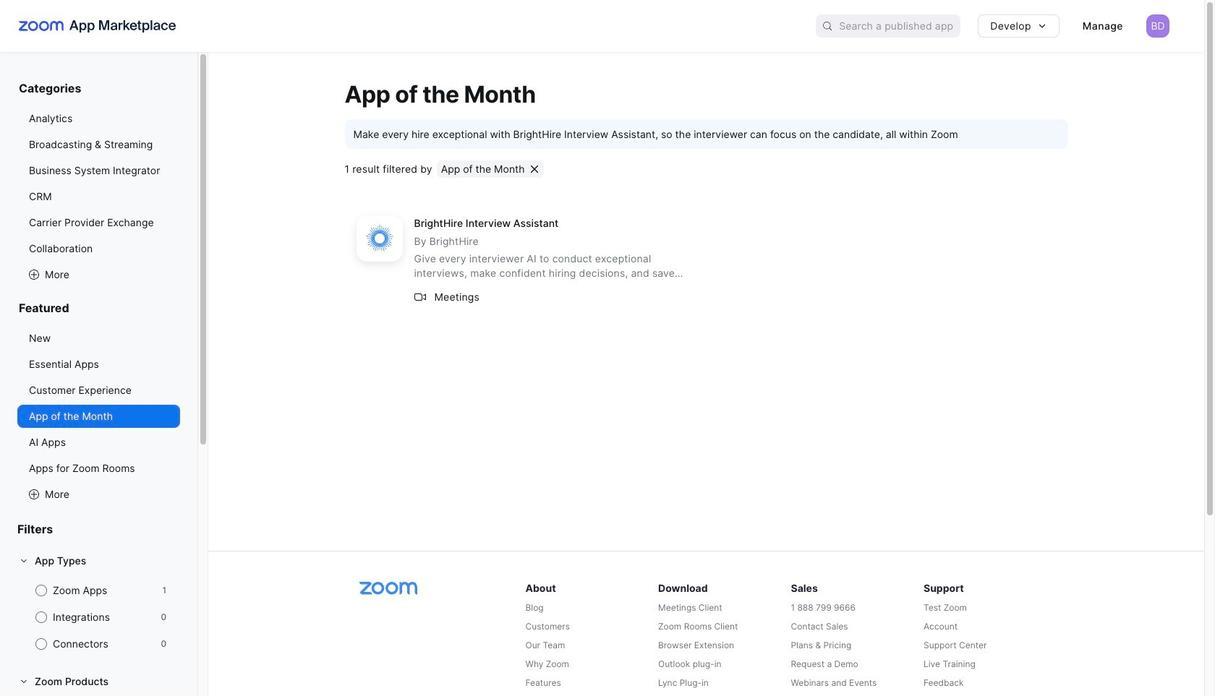 Task type: vqa. For each thing, say whether or not it's contained in the screenshot.
Search a published app Element
yes



Task type: locate. For each thing, give the bounding box(es) containing it.
current user is barb dwyer element
[[1147, 14, 1170, 38]]

Search text field
[[840, 16, 961, 37]]

search a published app element
[[816, 14, 961, 38]]

banner
[[0, 0, 1205, 52]]



